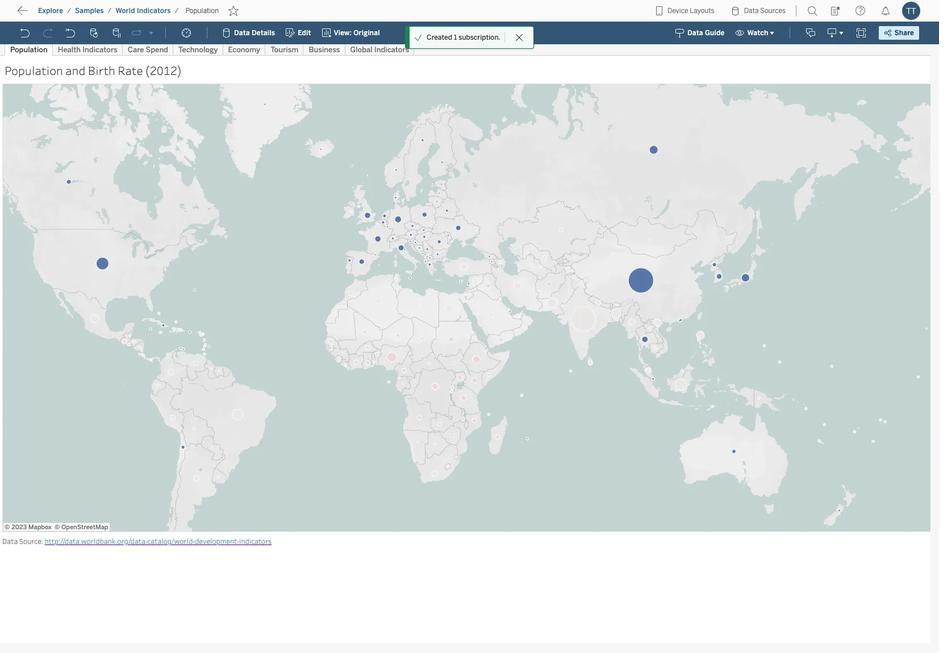 Task type: describe. For each thing, give the bounding box(es) containing it.
explore / samples / world indicators /
[[38, 7, 179, 15]]

skip to content link
[[27, 6, 116, 22]]

world
[[116, 7, 135, 15]]

world indicators link
[[115, 6, 172, 15]]

indicators
[[137, 7, 171, 15]]

population element
[[182, 7, 222, 15]]

samples
[[75, 7, 104, 15]]

3 / from the left
[[175, 7, 179, 15]]

to
[[51, 8, 60, 19]]

population
[[186, 7, 219, 15]]

2 / from the left
[[108, 7, 112, 15]]

samples link
[[74, 6, 104, 15]]

1 / from the left
[[67, 7, 71, 15]]



Task type: vqa. For each thing, say whether or not it's contained in the screenshot.
rightmost Rate
no



Task type: locate. For each thing, give the bounding box(es) containing it.
/ left world
[[108, 7, 112, 15]]

skip to content
[[30, 8, 98, 19]]

2 horizontal spatial /
[[175, 7, 179, 15]]

explore
[[38, 7, 63, 15]]

content
[[62, 8, 98, 19]]

0 horizontal spatial /
[[67, 7, 71, 15]]

/ right to
[[67, 7, 71, 15]]

/
[[67, 7, 71, 15], [108, 7, 112, 15], [175, 7, 179, 15]]

skip
[[30, 8, 49, 19]]

1 horizontal spatial /
[[108, 7, 112, 15]]

explore link
[[38, 6, 64, 15]]

/ right indicators
[[175, 7, 179, 15]]



